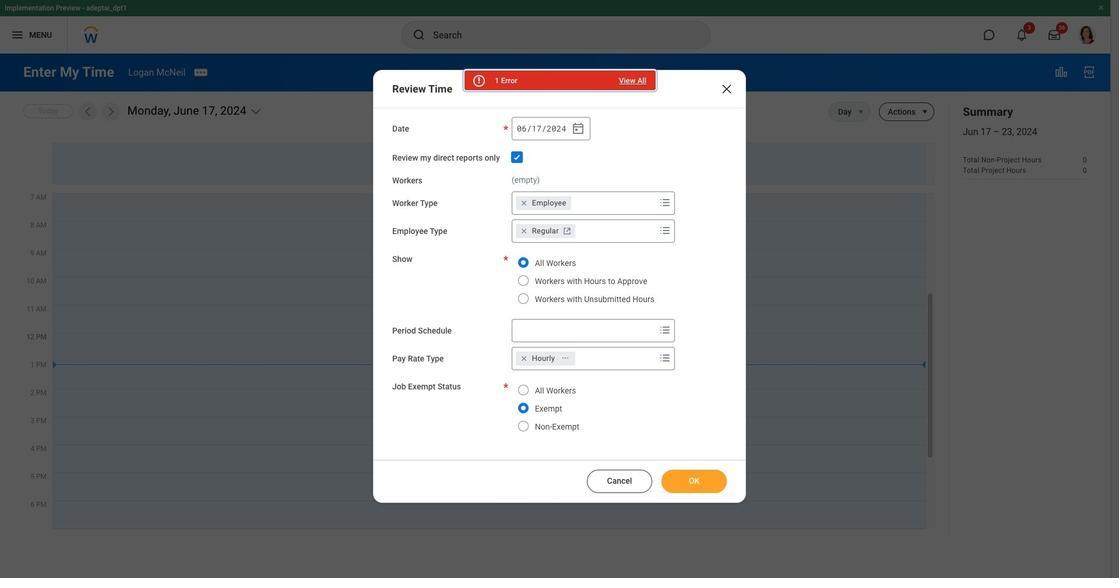 Task type: describe. For each thing, give the bounding box(es) containing it.
related actions image
[[562, 355, 570, 363]]

x image
[[720, 82, 734, 96]]

close environment banner image
[[1098, 4, 1105, 11]]

prompts image for regular, press delete to clear value, ctrl + enter opens in new window. option
[[658, 224, 672, 238]]

chevron right image
[[105, 106, 116, 118]]

prompts image for employee, press delete to clear value. option
[[658, 196, 672, 210]]

calendar image
[[571, 122, 585, 136]]

x small image for regular element
[[518, 225, 530, 237]]

3 prompts image from the top
[[658, 323, 672, 337]]

regular, press delete to clear value, ctrl + enter opens in new window. option
[[516, 224, 575, 238]]

ext link image
[[561, 225, 573, 237]]

Search field
[[512, 320, 656, 341]]

notifications large image
[[1016, 29, 1028, 41]]

chevron left image
[[82, 106, 94, 118]]

chevron down image
[[250, 106, 262, 118]]



Task type: vqa. For each thing, say whether or not it's contained in the screenshot.
notifications large IMAGE
yes



Task type: locate. For each thing, give the bounding box(es) containing it.
dialog
[[373, 70, 746, 503]]

regular element
[[532, 226, 559, 236]]

x small image left regular element
[[518, 225, 530, 237]]

banner
[[0, 0, 1111, 54]]

x small image for hourly element
[[518, 353, 530, 365]]

prompts image
[[658, 351, 672, 365]]

0 vertical spatial prompts image
[[658, 196, 672, 210]]

hourly element
[[532, 354, 555, 364]]

2 x small image from the top
[[518, 353, 530, 365]]

group
[[512, 117, 590, 140]]

x small image
[[518, 197, 530, 209]]

x small image inside regular, press delete to clear value, ctrl + enter opens in new window. option
[[518, 225, 530, 237]]

employee element
[[532, 198, 566, 208]]

search image
[[412, 28, 426, 42]]

employee, press delete to clear value. option
[[516, 196, 571, 210]]

1 vertical spatial prompts image
[[658, 224, 672, 238]]

exclamation image
[[474, 76, 483, 85]]

1 prompts image from the top
[[658, 196, 672, 210]]

inbox large image
[[1049, 29, 1060, 41]]

view related information image
[[1055, 65, 1069, 79]]

prompts image
[[658, 196, 672, 210], [658, 224, 672, 238], [658, 323, 672, 337]]

x small image left hourly element
[[518, 353, 530, 365]]

profile logan mcneil element
[[1071, 22, 1104, 48]]

check small image
[[510, 150, 524, 164]]

hourly, press delete to clear value. option
[[516, 352, 576, 366]]

2 prompts image from the top
[[658, 224, 672, 238]]

x small image
[[518, 225, 530, 237], [518, 353, 530, 365]]

1 x small image from the top
[[518, 225, 530, 237]]

view printable version (pdf) image
[[1083, 65, 1097, 79]]

main content
[[0, 54, 1111, 558]]

1 vertical spatial x small image
[[518, 353, 530, 365]]

x small image inside hourly, press delete to clear value. option
[[518, 353, 530, 365]]

2 vertical spatial prompts image
[[658, 323, 672, 337]]

0 vertical spatial x small image
[[518, 225, 530, 237]]



